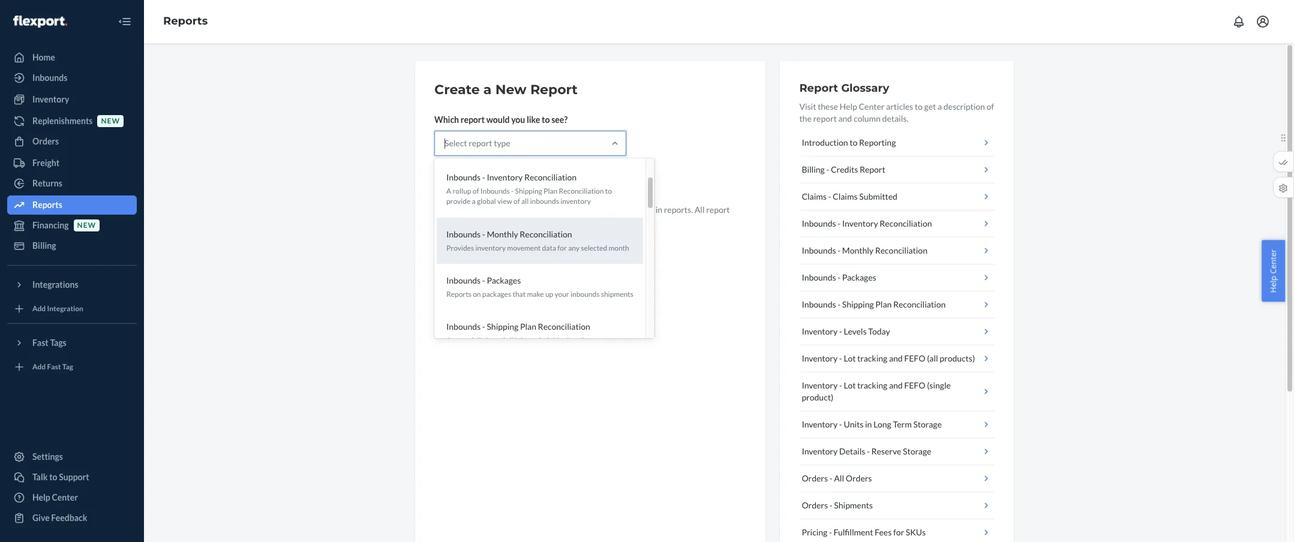 Task type: locate. For each thing, give the bounding box(es) containing it.
data
[[542, 243, 556, 252]]

0 horizontal spatial inventory
[[476, 243, 506, 252]]

tracking
[[858, 354, 888, 364], [858, 381, 888, 391]]

fefo for (single
[[905, 381, 926, 391]]

1 horizontal spatial packages
[[843, 273, 877, 283]]

0 horizontal spatial in
[[488, 217, 495, 227]]

billing - credits report button
[[800, 157, 995, 184]]

1 horizontal spatial center
[[859, 101, 885, 112]]

inbounds right your
[[571, 290, 600, 299]]

0 horizontal spatial center
[[52, 493, 78, 503]]

report for billing - credits report
[[860, 164, 886, 175]]

select report type
[[445, 138, 511, 148]]

view inside inbounds - shipping plan reconciliation a waterfall view of all inbounded shipping plans
[[483, 336, 497, 345]]

create inside button
[[445, 177, 471, 187]]

orders - all orders button
[[800, 466, 995, 493]]

- for inbounds - packages
[[838, 273, 841, 283]]

claims down billing - credits report
[[802, 191, 827, 202]]

inbounds - monthly reconciliation
[[802, 246, 928, 256]]

talk to support
[[32, 472, 89, 483]]

shipping up the hours
[[515, 187, 542, 196]]

new up orders link on the top left of the page
[[101, 117, 120, 126]]

all inside inbounds - inventory reconciliation a rollup of inbounds - shipping plan reconciliation to provide a global view of all inbounds inventory
[[522, 197, 529, 206]]

view right waterfall
[[483, 336, 497, 345]]

shipping up inbounded
[[487, 322, 519, 332]]

0 horizontal spatial up
[[476, 205, 486, 215]]

(utc).
[[553, 217, 576, 227]]

1 horizontal spatial up
[[546, 290, 554, 299]]

- down packages
[[483, 322, 485, 332]]

0 vertical spatial create
[[435, 82, 480, 98]]

inventory inside inventory - lot tracking and fefo (single product)
[[802, 381, 838, 391]]

1 fefo from the top
[[905, 354, 926, 364]]

up inside it may take up to 2 hours for new information to be reflected in reports. all report time fields are in universal time (utc).
[[476, 205, 486, 215]]

introduction
[[802, 137, 849, 148]]

shipping
[[515, 187, 542, 196], [843, 300, 874, 310], [487, 322, 519, 332]]

which report would you like to see?
[[435, 115, 568, 125]]

inventory link
[[7, 90, 137, 109]]

inbounds up "time"
[[530, 197, 559, 206]]

packages for inbounds - packages reports on packages that make up your inbounds shipments
[[487, 275, 521, 286]]

inventory inside inbounds - inventory reconciliation a rollup of inbounds - shipping plan reconciliation to provide a global view of all inbounds inventory
[[487, 172, 523, 183]]

a left rollup
[[447, 187, 451, 196]]

and left column
[[839, 113, 852, 124]]

storage right reserve
[[903, 447, 932, 457]]

1 vertical spatial inbounds
[[571, 290, 600, 299]]

- inside inventory - lot tracking and fefo (single product)
[[840, 381, 843, 391]]

0 vertical spatial add
[[32, 305, 46, 314]]

orders up pricing
[[802, 501, 828, 511]]

- right details
[[867, 447, 870, 457]]

all up the universal
[[522, 197, 529, 206]]

- down are
[[483, 229, 485, 239]]

plan
[[544, 187, 558, 196], [876, 300, 892, 310], [520, 322, 537, 332]]

add inside "add fast tag" link
[[32, 363, 46, 372]]

packages
[[482, 290, 511, 299]]

new up the billing link
[[77, 221, 96, 230]]

a inside inbounds - shipping plan reconciliation a waterfall view of all inbounded shipping plans
[[447, 336, 451, 345]]

view inside inbounds - inventory reconciliation a rollup of inbounds - shipping plan reconciliation to provide a global view of all inbounds inventory
[[498, 197, 512, 206]]

inbounds link
[[7, 68, 137, 88]]

information
[[556, 205, 599, 215]]

report right reports. at the right
[[707, 205, 730, 215]]

of inside inbounds - shipping plan reconciliation a waterfall view of all inbounded shipping plans
[[499, 336, 505, 345]]

2 vertical spatial shipping
[[487, 322, 519, 332]]

0 vertical spatial and
[[839, 113, 852, 124]]

2 a from the top
[[447, 336, 451, 345]]

storage right term at the bottom right of the page
[[914, 420, 942, 430]]

inbounds
[[530, 197, 559, 206], [571, 290, 600, 299]]

fefo inside inventory - lot tracking and fefo (single product)
[[905, 381, 926, 391]]

0 horizontal spatial all
[[507, 336, 514, 345]]

center inside visit these help center articles to get a description of the report and column details.
[[859, 101, 885, 112]]

claims down credits at the top
[[833, 191, 858, 202]]

0 vertical spatial new
[[101, 117, 120, 126]]

1 vertical spatial fefo
[[905, 381, 926, 391]]

2 horizontal spatial help
[[1269, 276, 1279, 293]]

give
[[32, 513, 50, 523]]

fees
[[875, 528, 892, 538]]

1 vertical spatial monthly
[[843, 246, 874, 256]]

0 horizontal spatial help
[[32, 493, 50, 503]]

billing down financing
[[32, 241, 56, 251]]

any
[[569, 243, 580, 252]]

help center inside 'help center' 'link'
[[32, 493, 78, 503]]

1 horizontal spatial in
[[656, 205, 663, 215]]

0 vertical spatial inventory
[[561, 197, 591, 206]]

2 vertical spatial a
[[472, 197, 476, 206]]

inbounds up inbounds - packages
[[802, 246, 836, 256]]

0 vertical spatial tracking
[[858, 354, 888, 364]]

inbounds down inbounds - packages
[[802, 300, 836, 310]]

1 horizontal spatial a
[[484, 82, 492, 98]]

may
[[442, 205, 457, 215]]

reconciliation inside inbounds - monthly reconciliation provides inventory movement data for any selected month
[[520, 229, 572, 239]]

and for inventory - lot tracking and fefo (all products)
[[889, 354, 903, 364]]

monthly down inbounds - inventory reconciliation
[[843, 246, 874, 256]]

create for create report
[[445, 177, 471, 187]]

levels
[[844, 327, 867, 337]]

2 horizontal spatial report
[[860, 164, 886, 175]]

- inside inbounds - monthly reconciliation provides inventory movement data for any selected month
[[483, 229, 485, 239]]

1 vertical spatial and
[[889, 354, 903, 364]]

inventory up orders - all orders
[[802, 447, 838, 457]]

reconciliation
[[525, 172, 577, 183], [559, 187, 604, 196], [880, 218, 932, 229], [520, 229, 572, 239], [876, 246, 928, 256], [894, 300, 946, 310], [538, 322, 591, 332]]

billing inside button
[[802, 164, 825, 175]]

report
[[531, 82, 578, 98], [800, 82, 839, 95], [860, 164, 886, 175]]

packages down inbounds - monthly reconciliation
[[843, 273, 877, 283]]

- inside inbounds - shipping plan reconciliation a waterfall view of all inbounded shipping plans
[[483, 322, 485, 332]]

1 horizontal spatial help center
[[1269, 250, 1279, 293]]

2 horizontal spatial for
[[894, 528, 905, 538]]

1 vertical spatial help center
[[32, 493, 78, 503]]

plan up today
[[876, 300, 892, 310]]

0 vertical spatial a
[[484, 82, 492, 98]]

orders for orders - all orders
[[802, 474, 828, 484]]

2 horizontal spatial plan
[[876, 300, 892, 310]]

fast left tags
[[32, 338, 48, 348]]

0 horizontal spatial help center
[[32, 493, 78, 503]]

returns
[[32, 178, 62, 188]]

0 horizontal spatial billing
[[32, 241, 56, 251]]

shipping for inbounds - shipping plan reconciliation a waterfall view of all inbounded shipping plans
[[487, 322, 519, 332]]

- down billing - credits report
[[829, 191, 832, 202]]

orders - shipments button
[[800, 493, 995, 520]]

view right global
[[498, 197, 512, 206]]

inventory down product)
[[802, 420, 838, 430]]

1 horizontal spatial inbounds
[[571, 290, 600, 299]]

tracking down inventory - lot tracking and fefo (all products)
[[858, 381, 888, 391]]

inbounds inside inbounds - packages reports on packages that make up your inbounds shipments
[[571, 290, 600, 299]]

0 vertical spatial all
[[695, 205, 705, 215]]

1 vertical spatial for
[[558, 243, 567, 252]]

time
[[533, 217, 551, 227]]

take
[[459, 205, 475, 215]]

introduction to reporting button
[[800, 130, 995, 157]]

2 vertical spatial center
[[52, 493, 78, 503]]

product)
[[802, 393, 834, 403]]

1 vertical spatial create
[[445, 177, 471, 187]]

2 horizontal spatial a
[[938, 101, 942, 112]]

- right pricing
[[829, 528, 832, 538]]

monthly
[[487, 229, 518, 239], [843, 246, 874, 256]]

and inside visit these help center articles to get a description of the report and column details.
[[839, 113, 852, 124]]

monthly inside inbounds - monthly reconciliation provides inventory movement data for any selected month
[[487, 229, 518, 239]]

a left waterfall
[[447, 336, 451, 345]]

plan inside inbounds - shipping plan reconciliation a waterfall view of all inbounded shipping plans
[[520, 322, 537, 332]]

1 horizontal spatial billing
[[802, 164, 825, 175]]

monthly inside button
[[843, 246, 874, 256]]

inventory for inventory - lot tracking and fefo (single product)
[[802, 381, 838, 391]]

monthly down the universal
[[487, 229, 518, 239]]

orders
[[32, 136, 59, 146], [802, 474, 828, 484], [846, 474, 872, 484], [802, 501, 828, 511]]

integrations button
[[7, 276, 137, 295]]

2 vertical spatial help
[[32, 493, 50, 503]]

inbounds up waterfall
[[447, 322, 481, 332]]

0 horizontal spatial for
[[526, 205, 537, 215]]

1 horizontal spatial all
[[835, 474, 845, 484]]

0 vertical spatial inbounds
[[530, 197, 559, 206]]

1 horizontal spatial for
[[558, 243, 567, 252]]

up left your
[[546, 290, 554, 299]]

1 vertical spatial storage
[[903, 447, 932, 457]]

home link
[[7, 48, 137, 67]]

2 lot from the top
[[844, 381, 856, 391]]

1 horizontal spatial help
[[840, 101, 858, 112]]

inbounds inside inbounds - shipping plan reconciliation a waterfall view of all inbounded shipping plans
[[447, 322, 481, 332]]

to
[[915, 101, 923, 112], [542, 115, 550, 125], [850, 137, 858, 148], [605, 187, 612, 196], [487, 205, 495, 215], [601, 205, 609, 215], [49, 472, 57, 483]]

0 horizontal spatial packages
[[487, 275, 521, 286]]

term
[[893, 420, 912, 430]]

1 vertical spatial plan
[[876, 300, 892, 310]]

- down inventory - levels today
[[840, 354, 843, 364]]

report up these
[[800, 82, 839, 95]]

1 vertical spatial shipping
[[843, 300, 874, 310]]

1 vertical spatial reports link
[[7, 196, 137, 215]]

0 horizontal spatial inbounds
[[530, 197, 559, 206]]

fefo
[[905, 354, 926, 364], [905, 381, 926, 391]]

inventory up product)
[[802, 381, 838, 391]]

inbounds - monthly reconciliation button
[[800, 238, 995, 265]]

1 horizontal spatial all
[[522, 197, 529, 206]]

1 vertical spatial a
[[938, 101, 942, 112]]

0 vertical spatial for
[[526, 205, 537, 215]]

- left credits at the top
[[827, 164, 830, 175]]

packages inside inbounds - packages button
[[843, 273, 877, 283]]

2 horizontal spatial center
[[1269, 250, 1279, 274]]

2 vertical spatial reports
[[447, 290, 472, 299]]

fefo left (all
[[905, 354, 926, 364]]

add for add integration
[[32, 305, 46, 314]]

add down fast tags
[[32, 363, 46, 372]]

a inside inbounds - inventory reconciliation a rollup of inbounds - shipping plan reconciliation to provide a global view of all inbounds inventory
[[447, 187, 451, 196]]

1 a from the top
[[447, 187, 451, 196]]

2 vertical spatial for
[[894, 528, 905, 538]]

inventory - lot tracking and fefo (all products)
[[802, 354, 975, 364]]

up inside inbounds - packages reports on packages that make up your inbounds shipments
[[546, 290, 554, 299]]

fast inside 'fast tags' dropdown button
[[32, 338, 48, 348]]

report left type
[[469, 138, 493, 148]]

inventory down inventory - levels today
[[802, 354, 838, 364]]

financing
[[32, 220, 69, 230]]

report down reporting
[[860, 164, 886, 175]]

0 vertical spatial a
[[447, 187, 451, 196]]

settings
[[32, 452, 63, 462]]

1 vertical spatial inventory
[[476, 243, 506, 252]]

billing
[[802, 164, 825, 175], [32, 241, 56, 251]]

- for inbounds - monthly reconciliation
[[838, 246, 841, 256]]

inbounds down home
[[32, 73, 67, 83]]

- for inbounds - monthly reconciliation provides inventory movement data for any selected month
[[483, 229, 485, 239]]

which
[[435, 115, 459, 125]]

1 vertical spatial fast
[[47, 363, 61, 372]]

inventory - levels today button
[[800, 319, 995, 346]]

add inside add integration link
[[32, 305, 46, 314]]

2 horizontal spatial new
[[538, 205, 554, 215]]

0 horizontal spatial report
[[531, 82, 578, 98]]

of right description
[[987, 101, 995, 112]]

integrations
[[32, 280, 78, 290]]

1 vertical spatial up
[[546, 290, 554, 299]]

(all
[[927, 354, 939, 364]]

- inside inbounds - packages reports on packages that make up your inbounds shipments
[[483, 275, 485, 286]]

0 vertical spatial lot
[[844, 354, 856, 364]]

in inside button
[[866, 420, 872, 430]]

lot inside inventory - lot tracking and fefo (single product)
[[844, 381, 856, 391]]

1 tracking from the top
[[858, 354, 888, 364]]

plan for inbounds - shipping plan reconciliation a waterfall view of all inbounded shipping plans
[[520, 322, 537, 332]]

report for create a new report
[[531, 82, 578, 98]]

- up packages
[[483, 275, 485, 286]]

column
[[854, 113, 881, 124]]

create
[[435, 82, 480, 98], [445, 177, 471, 187]]

- left levels
[[840, 327, 843, 337]]

for left any
[[558, 243, 567, 252]]

inbounds for inbounds - monthly reconciliation
[[802, 246, 836, 256]]

all left inbounded
[[507, 336, 514, 345]]

0 vertical spatial fast
[[32, 338, 48, 348]]

report for which report would you like to see?
[[461, 115, 485, 125]]

- down claims - claims submitted
[[838, 218, 841, 229]]

add integration
[[32, 305, 83, 314]]

0 horizontal spatial all
[[695, 205, 705, 215]]

packages for inbounds - packages
[[843, 273, 877, 283]]

and inside inventory - lot tracking and fefo (single product)
[[889, 381, 903, 391]]

orders up orders - shipments
[[802, 474, 828, 484]]

add left the integration
[[32, 305, 46, 314]]

support
[[59, 472, 89, 483]]

1 vertical spatial all
[[835, 474, 845, 484]]

all inside inbounds - shipping plan reconciliation a waterfall view of all inbounded shipping plans
[[507, 336, 514, 345]]

inventory left levels
[[802, 327, 838, 337]]

inventory for inventory - units in long term storage
[[802, 420, 838, 430]]

2 vertical spatial and
[[889, 381, 903, 391]]

shipping inside button
[[843, 300, 874, 310]]

to up be
[[605, 187, 612, 196]]

2 vertical spatial in
[[866, 420, 872, 430]]

to inside inbounds - inventory reconciliation a rollup of inbounds - shipping plan reconciliation to provide a global view of all inbounds inventory
[[605, 187, 612, 196]]

- for orders - all orders
[[830, 474, 833, 484]]

1 add from the top
[[32, 305, 46, 314]]

create up which
[[435, 82, 480, 98]]

1 vertical spatial add
[[32, 363, 46, 372]]

0 vertical spatial plan
[[544, 187, 558, 196]]

a
[[447, 187, 451, 196], [447, 336, 451, 345]]

inbounds - packages button
[[800, 265, 995, 292]]

1 vertical spatial tracking
[[858, 381, 888, 391]]

- for billing - credits report
[[827, 164, 830, 175]]

flexport logo image
[[13, 15, 67, 27]]

like
[[527, 115, 540, 125]]

credits
[[831, 164, 859, 175]]

fast tags button
[[7, 334, 137, 353]]

inventory up (utc).
[[561, 197, 591, 206]]

- up inventory - units in long term storage
[[840, 381, 843, 391]]

monthly for inbounds - monthly reconciliation provides inventory movement data for any selected month
[[487, 229, 518, 239]]

- for inventory - levels today
[[840, 327, 843, 337]]

new for financing
[[77, 221, 96, 230]]

tracking inside inventory - lot tracking and fefo (single product)
[[858, 381, 888, 391]]

inventory up global
[[487, 172, 523, 183]]

1 vertical spatial lot
[[844, 381, 856, 391]]

help inside visit these help center articles to get a description of the report and column details.
[[840, 101, 858, 112]]

fast
[[32, 338, 48, 348], [47, 363, 61, 372]]

fefo left (single
[[905, 381, 926, 391]]

1 horizontal spatial reports link
[[163, 14, 208, 28]]

and down inventory - lot tracking and fefo (all products) button
[[889, 381, 903, 391]]

give feedback
[[32, 513, 87, 523]]

packages inside inbounds - packages reports on packages that make up your inbounds shipments
[[487, 275, 521, 286]]

open account menu image
[[1256, 14, 1271, 29]]

inbounds up global
[[481, 187, 510, 196]]

for right fees
[[894, 528, 905, 538]]

1 vertical spatial new
[[538, 205, 554, 215]]

inbounds up on
[[447, 275, 481, 286]]

1 vertical spatial all
[[507, 336, 514, 345]]

see?
[[552, 115, 568, 125]]

2 tracking from the top
[[858, 381, 888, 391]]

a left global
[[472, 197, 476, 206]]

for up "time"
[[526, 205, 537, 215]]

report inside button
[[472, 177, 497, 187]]

select
[[445, 138, 467, 148]]

plan up inbounded
[[520, 322, 537, 332]]

2 horizontal spatial in
[[866, 420, 872, 430]]

report inside visit these help center articles to get a description of the report and column details.
[[814, 113, 837, 124]]

all inside button
[[835, 474, 845, 484]]

2 vertical spatial new
[[77, 221, 96, 230]]

help center inside help center button
[[1269, 250, 1279, 293]]

- left units
[[840, 420, 843, 430]]

inventory for inventory - levels today
[[802, 327, 838, 337]]

in left long
[[866, 420, 872, 430]]

of
[[987, 101, 995, 112], [473, 187, 479, 196], [514, 197, 520, 206], [499, 336, 505, 345]]

inbounds
[[32, 73, 67, 83], [447, 172, 481, 183], [481, 187, 510, 196], [802, 218, 836, 229], [447, 229, 481, 239], [802, 246, 836, 256], [802, 273, 836, 283], [447, 275, 481, 286], [802, 300, 836, 310], [447, 322, 481, 332]]

in left reports. at the right
[[656, 205, 663, 215]]

- down inbounds - monthly reconciliation
[[838, 273, 841, 283]]

up
[[476, 205, 486, 215], [546, 290, 554, 299]]

1 horizontal spatial reports
[[163, 14, 208, 28]]

0 vertical spatial up
[[476, 205, 486, 215]]

in right are
[[488, 217, 495, 227]]

orders up "freight"
[[32, 136, 59, 146]]

0 horizontal spatial monthly
[[487, 229, 518, 239]]

1 lot from the top
[[844, 354, 856, 364]]

- up orders - shipments
[[830, 474, 833, 484]]

report inside button
[[860, 164, 886, 175]]

2 horizontal spatial reports
[[447, 290, 472, 299]]

0 vertical spatial shipping
[[515, 187, 542, 196]]

packages up packages
[[487, 275, 521, 286]]

- up the hours
[[511, 187, 514, 196]]

inventory up replenishments
[[32, 94, 69, 104]]

help
[[840, 101, 858, 112], [1269, 276, 1279, 293], [32, 493, 50, 503]]

for inside pricing - fulfillment fees for skus button
[[894, 528, 905, 538]]

visit these help center articles to get a description of the report and column details.
[[800, 101, 995, 124]]

1 horizontal spatial plan
[[544, 187, 558, 196]]

inbounds inside inbounds - monthly reconciliation provides inventory movement data for any selected month
[[447, 229, 481, 239]]

0 horizontal spatial new
[[77, 221, 96, 230]]

0 vertical spatial billing
[[802, 164, 825, 175]]

0 vertical spatial help
[[840, 101, 858, 112]]

1 vertical spatial in
[[488, 217, 495, 227]]

fast left tag
[[47, 363, 61, 372]]

plan up "time"
[[544, 187, 558, 196]]

1 vertical spatial billing
[[32, 241, 56, 251]]

global
[[477, 197, 496, 206]]

1 horizontal spatial inventory
[[561, 197, 591, 206]]

report up the see?
[[531, 82, 578, 98]]

1 vertical spatial help
[[1269, 276, 1279, 293]]

0 vertical spatial fefo
[[905, 354, 926, 364]]

up up are
[[476, 205, 486, 215]]

- up global
[[483, 172, 485, 183]]

- for inbounds - inventory reconciliation a rollup of inbounds - shipping plan reconciliation to provide a global view of all inbounds inventory
[[483, 172, 485, 183]]

0 vertical spatial monthly
[[487, 229, 518, 239]]

shipping inside inbounds - shipping plan reconciliation a waterfall view of all inbounded shipping plans
[[487, 322, 519, 332]]

description
[[944, 101, 986, 112]]

report up the select report type
[[461, 115, 485, 125]]

billing down introduction
[[802, 164, 825, 175]]

inbounds down claims - claims submitted
[[802, 218, 836, 229]]

plan inside button
[[876, 300, 892, 310]]

create up provide
[[445, 177, 471, 187]]

plan inside inbounds - inventory reconciliation a rollup of inbounds - shipping plan reconciliation to provide a global view of all inbounds inventory
[[544, 187, 558, 196]]

- down inbounds - packages
[[838, 300, 841, 310]]

a right get
[[938, 101, 942, 112]]

to left be
[[601, 205, 609, 215]]

inbounds inside inbounds - packages reports on packages that make up your inbounds shipments
[[447, 275, 481, 286]]

0 horizontal spatial plan
[[520, 322, 537, 332]]

inbounds down inbounds - monthly reconciliation
[[802, 273, 836, 283]]

help center
[[1269, 250, 1279, 293], [32, 493, 78, 503]]

2 vertical spatial plan
[[520, 322, 537, 332]]

reserve
[[872, 447, 902, 457]]

2 fefo from the top
[[905, 381, 926, 391]]

report
[[814, 113, 837, 124], [461, 115, 485, 125], [469, 138, 493, 148], [472, 177, 497, 187], [707, 205, 730, 215]]

- up inbounds - packages
[[838, 246, 841, 256]]

1 horizontal spatial monthly
[[843, 246, 874, 256]]

to inside visit these help center articles to get a description of the report and column details.
[[915, 101, 923, 112]]

- left shipments
[[830, 501, 833, 511]]

- for inbounds - shipping plan reconciliation
[[838, 300, 841, 310]]

a
[[484, 82, 492, 98], [938, 101, 942, 112], [472, 197, 476, 206]]

2 add from the top
[[32, 363, 46, 372]]



Task type: vqa. For each thing, say whether or not it's contained in the screenshot.


Task type: describe. For each thing, give the bounding box(es) containing it.
and for inventory - lot tracking and fefo (single product)
[[889, 381, 903, 391]]

your
[[555, 290, 569, 299]]

monthly for inbounds - monthly reconciliation
[[843, 246, 874, 256]]

orders - shipments
[[802, 501, 873, 511]]

replenishments
[[32, 116, 93, 126]]

orders for orders - shipments
[[802, 501, 828, 511]]

pricing - fulfillment fees for skus
[[802, 528, 926, 538]]

claims - claims submitted button
[[800, 184, 995, 211]]

to left 2
[[487, 205, 495, 215]]

fields
[[453, 217, 472, 227]]

help inside button
[[1269, 276, 1279, 293]]

- for inbounds - packages reports on packages that make up your inbounds shipments
[[483, 275, 485, 286]]

- for inventory - units in long term storage
[[840, 420, 843, 430]]

talk
[[32, 472, 48, 483]]

be
[[610, 205, 619, 215]]

today
[[869, 327, 891, 337]]

to left reporting
[[850, 137, 858, 148]]

new
[[496, 82, 527, 98]]

to right talk
[[49, 472, 57, 483]]

of right rollup
[[473, 187, 479, 196]]

billing - credits report
[[802, 164, 886, 175]]

all inside it may take up to 2 hours for new information to be reflected in reports. all report time fields are in universal time (utc).
[[695, 205, 705, 215]]

settings link
[[7, 448, 137, 467]]

fefo for (all
[[905, 354, 926, 364]]

units
[[844, 420, 864, 430]]

inventory for inventory - lot tracking and fefo (all products)
[[802, 354, 838, 364]]

report for select report type
[[469, 138, 493, 148]]

billing for billing
[[32, 241, 56, 251]]

- for inbounds - inventory reconciliation
[[838, 218, 841, 229]]

inventory details - reserve storage
[[802, 447, 932, 457]]

provides
[[447, 243, 474, 252]]

to right 'like'
[[542, 115, 550, 125]]

create for create a new report
[[435, 82, 480, 98]]

reports.
[[664, 205, 693, 215]]

billing for billing - credits report
[[802, 164, 825, 175]]

submitted
[[860, 191, 898, 202]]

0 horizontal spatial reports
[[32, 200, 62, 210]]

movement
[[507, 243, 541, 252]]

skus
[[906, 528, 926, 538]]

you
[[511, 115, 525, 125]]

tracking for (all
[[858, 354, 888, 364]]

shipments
[[835, 501, 873, 511]]

for inside it may take up to 2 hours for new information to be reflected in reports. all report time fields are in universal time (utc).
[[526, 205, 537, 215]]

close navigation image
[[118, 14, 132, 29]]

inventory - lot tracking and fefo (single product)
[[802, 381, 951, 403]]

inbounds inside inbounds - inventory reconciliation a rollup of inbounds - shipping plan reconciliation to provide a global view of all inbounds inventory
[[530, 197, 559, 206]]

on
[[473, 290, 481, 299]]

waterfall
[[453, 336, 481, 345]]

add for add fast tag
[[32, 363, 46, 372]]

inbounds - packages
[[802, 273, 877, 283]]

add integration link
[[7, 300, 137, 319]]

inbounds for inbounds - packages
[[802, 273, 836, 283]]

a inside inbounds - inventory reconciliation a rollup of inbounds - shipping plan reconciliation to provide a global view of all inbounds inventory
[[472, 197, 476, 206]]

add fast tag
[[32, 363, 73, 372]]

help inside 'link'
[[32, 493, 50, 503]]

create report
[[445, 177, 497, 187]]

freight
[[32, 158, 59, 168]]

center inside button
[[1269, 250, 1279, 274]]

home
[[32, 52, 55, 62]]

help center link
[[7, 489, 137, 508]]

- for claims - claims submitted
[[829, 191, 832, 202]]

inbounds for inbounds - monthly reconciliation provides inventory movement data for any selected month
[[447, 229, 481, 239]]

reports inside inbounds - packages reports on packages that make up your inbounds shipments
[[447, 290, 472, 299]]

lot for inventory - lot tracking and fefo (single product)
[[844, 381, 856, 391]]

inventory for inventory details - reserve storage
[[802, 447, 838, 457]]

inbounds for inbounds - shipping plan reconciliation
[[802, 300, 836, 310]]

inbounds - monthly reconciliation provides inventory movement data for any selected month
[[447, 229, 630, 252]]

inventory - units in long term storage button
[[800, 412, 995, 439]]

glossary
[[842, 82, 890, 95]]

tracking for (single
[[858, 381, 888, 391]]

details.
[[883, 113, 909, 124]]

reconciliation inside button
[[880, 218, 932, 229]]

inventory inside inbounds - inventory reconciliation a rollup of inbounds - shipping plan reconciliation to provide a global view of all inbounds inventory
[[561, 197, 591, 206]]

provide
[[447, 197, 471, 206]]

0 vertical spatial storage
[[914, 420, 942, 430]]

inbounds - shipping plan reconciliation
[[802, 300, 946, 310]]

inbounds for inbounds - inventory reconciliation
[[802, 218, 836, 229]]

new inside it may take up to 2 hours for new information to be reflected in reports. all report time fields are in universal time (utc).
[[538, 205, 554, 215]]

report inside it may take up to 2 hours for new information to be reflected in reports. all report time fields are in universal time (utc).
[[707, 205, 730, 215]]

help center button
[[1263, 240, 1286, 302]]

2 claims from the left
[[833, 191, 858, 202]]

2
[[497, 205, 502, 215]]

center inside 'link'
[[52, 493, 78, 503]]

create a new report
[[435, 82, 578, 98]]

pricing
[[802, 528, 828, 538]]

inbounds for inbounds - packages reports on packages that make up your inbounds shipments
[[447, 275, 481, 286]]

shipping inside inbounds - inventory reconciliation a rollup of inbounds - shipping plan reconciliation to provide a global view of all inbounds inventory
[[515, 187, 542, 196]]

introduction to reporting
[[802, 137, 896, 148]]

fast inside "add fast tag" link
[[47, 363, 61, 372]]

plan for inbounds - shipping plan reconciliation
[[876, 300, 892, 310]]

1 claims from the left
[[802, 191, 827, 202]]

orders up shipments
[[846, 474, 872, 484]]

inventory - units in long term storage
[[802, 420, 942, 430]]

long
[[874, 420, 892, 430]]

talk to support button
[[7, 468, 137, 487]]

selected
[[581, 243, 608, 252]]

make
[[527, 290, 544, 299]]

1 horizontal spatial report
[[800, 82, 839, 95]]

a inside visit these help center articles to get a description of the report and column details.
[[938, 101, 942, 112]]

inbounds - inventory reconciliation a rollup of inbounds - shipping plan reconciliation to provide a global view of all inbounds inventory
[[447, 172, 612, 206]]

inbounds - inventory reconciliation
[[802, 218, 932, 229]]

plans
[[578, 336, 595, 345]]

orders for orders
[[32, 136, 59, 146]]

create report button
[[435, 170, 507, 194]]

- for pricing - fulfillment fees for skus
[[829, 528, 832, 538]]

reconciliation inside inbounds - shipping plan reconciliation a waterfall view of all inbounded shipping plans
[[538, 322, 591, 332]]

visit
[[800, 101, 817, 112]]

inbounds for inbounds
[[32, 73, 67, 83]]

0 vertical spatial reports link
[[163, 14, 208, 28]]

of inside visit these help center articles to get a description of the report and column details.
[[987, 101, 995, 112]]

inventory - lot tracking and fefo (all products) button
[[800, 346, 995, 373]]

pricing - fulfillment fees for skus button
[[800, 520, 995, 543]]

inbounds - packages reports on packages that make up your inbounds shipments
[[447, 275, 634, 299]]

fulfillment
[[834, 528, 874, 538]]

inventory inside inbounds - monthly reconciliation provides inventory movement data for any selected month
[[476, 243, 506, 252]]

open notifications image
[[1232, 14, 1247, 29]]

hours
[[503, 205, 524, 215]]

inventory for inventory
[[32, 94, 69, 104]]

inbounds - shipping plan reconciliation a waterfall view of all inbounded shipping plans
[[447, 322, 595, 345]]

inventory - levels today
[[802, 327, 891, 337]]

returns link
[[7, 174, 137, 193]]

claims - claims submitted
[[802, 191, 898, 202]]

of right 2
[[514, 197, 520, 206]]

- for inventory - lot tracking and fefo (single product)
[[840, 381, 843, 391]]

- for inbounds - shipping plan reconciliation a waterfall view of all inbounded shipping plans
[[483, 322, 485, 332]]

it may take up to 2 hours for new information to be reflected in reports. all report time fields are in universal time (utc).
[[435, 205, 730, 227]]

type
[[494, 138, 511, 148]]

give feedback button
[[7, 509, 137, 528]]

shipping for inbounds - shipping plan reconciliation
[[843, 300, 874, 310]]

shipping
[[550, 336, 577, 345]]

rollup
[[453, 187, 471, 196]]

month
[[609, 243, 630, 252]]

add fast tag link
[[7, 358, 137, 377]]

fast tags
[[32, 338, 66, 348]]

report for create report
[[472, 177, 497, 187]]

these
[[818, 101, 838, 112]]

lot for inventory - lot tracking and fefo (all products)
[[844, 354, 856, 364]]

inbounds - inventory reconciliation button
[[800, 211, 995, 238]]

for inside inbounds - monthly reconciliation provides inventory movement data for any selected month
[[558, 243, 567, 252]]

details
[[840, 447, 866, 457]]

inventory up inbounds - monthly reconciliation
[[843, 218, 879, 229]]

- for orders - shipments
[[830, 501, 833, 511]]

inventory details - reserve storage button
[[800, 439, 995, 466]]

products)
[[940, 354, 975, 364]]

get
[[925, 101, 937, 112]]

- for inventory - lot tracking and fefo (all products)
[[840, 354, 843, 364]]

inbounds for inbounds - shipping plan reconciliation a waterfall view of all inbounded shipping plans
[[447, 322, 481, 332]]

inbounds for inbounds - inventory reconciliation a rollup of inbounds - shipping plan reconciliation to provide a global view of all inbounds inventory
[[447, 172, 481, 183]]

new for replenishments
[[101, 117, 120, 126]]

reporting
[[860, 137, 896, 148]]



